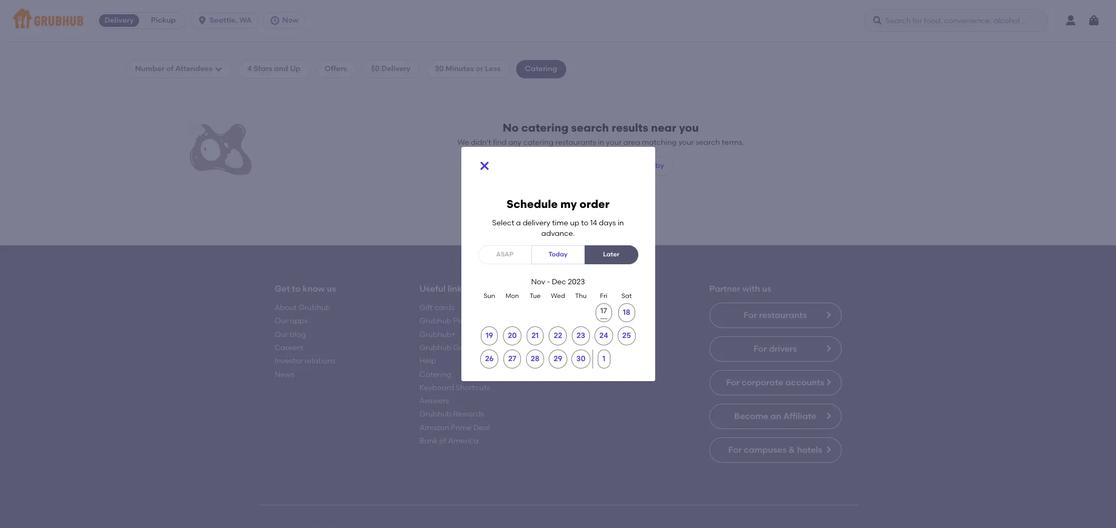 Task type: describe. For each thing, give the bounding box(es) containing it.
grubhub down gift cards link
[[420, 317, 452, 326]]

gift
[[420, 304, 433, 313]]

help link
[[420, 357, 436, 366]]

stars
[[254, 64, 272, 73]]

now button
[[263, 12, 310, 29]]

0 vertical spatial catering
[[525, 64, 557, 73]]

looking
[[577, 216, 603, 225]]

amazon prime deal link
[[420, 424, 490, 433]]

22
[[554, 331, 563, 340]]

attendees
[[175, 64, 213, 73]]

23 button
[[572, 327, 590, 346]]

svg image inside 'seattle, wa' button
[[197, 15, 208, 26]]

days
[[599, 218, 616, 227]]

keyboard
[[420, 384, 454, 393]]

for drivers link
[[710, 337, 842, 362]]

with for partner
[[743, 284, 761, 294]]

30 button
[[572, 350, 590, 369]]

25
[[623, 331, 631, 340]]

1 us from the left
[[327, 284, 336, 294]]

0 vertical spatial of
[[166, 64, 174, 73]]

partner
[[710, 284, 741, 294]]

less
[[485, 64, 501, 73]]

careers
[[275, 344, 303, 353]]

27 button
[[504, 350, 521, 369]]

advance.
[[542, 229, 575, 238]]

careers link
[[275, 344, 303, 353]]

seattle, wa button
[[190, 12, 263, 29]]

main navigation navigation
[[0, 0, 1117, 41]]

corporate
[[742, 378, 784, 388]]

sat
[[622, 293, 632, 300]]

svg image inside no catering search results near you main content
[[215, 65, 223, 73]]

facebook
[[565, 304, 600, 313]]

become an affiliate
[[735, 412, 817, 422]]

news link
[[275, 370, 294, 379]]

hotels
[[798, 445, 823, 455]]

tue
[[530, 293, 541, 300]]

20
[[508, 331, 517, 340]]

for for for restaurants
[[744, 310, 757, 320]]

campuses
[[744, 445, 787, 455]]

answers link
[[420, 397, 449, 406]]

guarantee
[[453, 344, 493, 353]]

for restaurants link
[[710, 303, 842, 328]]

what
[[534, 216, 552, 225]]

today
[[549, 251, 568, 258]]

22 button
[[549, 327, 567, 346]]

in inside the select a delivery time up to 14 days in advance.
[[618, 218, 624, 227]]

suggest a new catering restaurant for grubhub button
[[469, 226, 647, 245]]

svg image inside now button
[[270, 15, 280, 26]]

keyboard shortcuts link
[[420, 384, 490, 393]]

fri
[[600, 293, 608, 300]]

pickup
[[151, 16, 176, 25]]

mon
[[506, 293, 519, 300]]

restaurants inside no catering search results near you we didn't find any catering restaurants in your area matching your search terms.
[[556, 138, 597, 147]]

suggest
[[474, 231, 503, 240]]

grubhub inside the about grubhub our apps our blog careers investor relations news
[[299, 304, 331, 313]]

4
[[247, 64, 252, 73]]

restaurant
[[560, 231, 597, 240]]

26
[[485, 354, 494, 363]]

facebook link
[[565, 304, 600, 313]]

find
[[493, 138, 507, 147]]

nov - dec 2023
[[531, 278, 585, 287]]

see all catering restaurants nearby
[[537, 161, 665, 170]]

pickup button
[[141, 12, 186, 29]]

matching
[[642, 138, 677, 147]]

time
[[552, 218, 569, 227]]

see all catering restaurants nearby button
[[529, 156, 673, 175]]

for
[[599, 231, 609, 240]]

wa
[[239, 16, 252, 25]]

1
[[603, 354, 606, 363]]

investor relations link
[[275, 357, 336, 366]]

1 our from the top
[[275, 317, 288, 326]]

get to know us
[[275, 284, 336, 294]]

useful links
[[420, 284, 466, 294]]

don't
[[499, 216, 518, 225]]

up
[[290, 64, 301, 73]]

perks
[[453, 317, 473, 326]]

for campuses & hotels
[[729, 445, 823, 455]]

schedule
[[507, 197, 558, 211]]

for drivers
[[754, 344, 797, 354]]

connect
[[565, 284, 601, 294]]

$0
[[371, 64, 380, 73]]

to inside no catering search results near you main content
[[292, 284, 301, 294]]

we
[[458, 138, 469, 147]]

26 button
[[481, 350, 499, 369]]

prime
[[451, 424, 472, 433]]

for for for campuses & hotels
[[729, 445, 742, 455]]

for for for drivers
[[754, 344, 767, 354]]

1 button
[[598, 350, 611, 369]]

2 our from the top
[[275, 330, 288, 339]]

become an affiliate link
[[710, 404, 842, 430]]

27
[[509, 354, 517, 363]]

grubhub inside button
[[611, 231, 643, 240]]

0 vertical spatial search
[[572, 121, 609, 134]]

bank
[[420, 437, 438, 446]]

dec
[[552, 278, 566, 287]]

catering inside suggest a new catering restaurant for grubhub button
[[528, 231, 558, 240]]



Task type: locate. For each thing, give the bounding box(es) containing it.
delivery inside no catering search results near you main content
[[382, 64, 411, 73]]

1 horizontal spatial catering
[[525, 64, 557, 73]]

delivery
[[523, 218, 551, 227]]

0 horizontal spatial search
[[572, 121, 609, 134]]

grubhub down "for?"
[[611, 231, 643, 240]]

0 horizontal spatial with
[[603, 284, 620, 294]]

our
[[275, 317, 288, 326], [275, 330, 288, 339]]

for down partner with us
[[744, 310, 757, 320]]

for
[[744, 310, 757, 320], [754, 344, 767, 354], [727, 378, 740, 388], [729, 445, 742, 455]]

search up see all catering restaurants nearby
[[572, 121, 609, 134]]

1 horizontal spatial your
[[679, 138, 694, 147]]

restaurants up drivers
[[759, 310, 807, 320]]

25 button
[[618, 327, 636, 346]]

my
[[561, 197, 577, 211]]

2 us from the left
[[622, 284, 632, 294]]

order
[[580, 197, 610, 211]]

grubhub down the know
[[299, 304, 331, 313]]

cell
[[593, 303, 616, 322]]

our down about
[[275, 317, 288, 326]]

30 inside button
[[577, 354, 586, 363]]

us up for restaurants
[[763, 284, 772, 294]]

no catering search results near you main content
[[0, 41, 1117, 529]]

in up see all catering restaurants nearby
[[598, 138, 605, 147]]

catering right less
[[525, 64, 557, 73]]

delivery button
[[97, 12, 141, 29]]

0 vertical spatial svg image
[[1088, 14, 1101, 27]]

1 horizontal spatial delivery
[[382, 64, 411, 73]]

1 horizontal spatial us
[[622, 284, 632, 294]]

number of attendees
[[135, 64, 213, 73]]

up
[[570, 218, 580, 227]]

restaurants inside button
[[596, 161, 637, 170]]

asap
[[496, 251, 514, 258]]

1 vertical spatial 30
[[577, 354, 586, 363]]

for corporate accounts link
[[710, 371, 842, 396]]

gift cards grubhub perks grubhub+ grubhub guarantee help catering keyboard shortcuts answers grubhub rewards amazon prime deal bank of america
[[420, 304, 493, 446]]

to left 14
[[581, 218, 589, 227]]

1 vertical spatial our
[[275, 330, 288, 339]]

with for connect
[[603, 284, 620, 294]]

for left campuses at the bottom right
[[729, 445, 742, 455]]

grubhub down the answers "link"
[[420, 410, 452, 419]]

1 horizontal spatial in
[[618, 218, 624, 227]]

1 vertical spatial to
[[292, 284, 301, 294]]

sun
[[484, 293, 495, 300]]

1 horizontal spatial to
[[581, 218, 589, 227]]

0 vertical spatial restaurants
[[556, 138, 597, 147]]

0 vertical spatial to
[[581, 218, 589, 227]]

a inside the select a delivery time up to 14 days in advance.
[[516, 218, 521, 227]]

links
[[448, 284, 466, 294]]

2 horizontal spatial us
[[763, 284, 772, 294]]

area
[[624, 138, 640, 147]]

in inside no catering search results near you we didn't find any catering restaurants in your area matching your search terms.
[[598, 138, 605, 147]]

30 inside no catering search results near you main content
[[435, 64, 444, 73]]

terms.
[[722, 138, 744, 147]]

29 button
[[549, 350, 567, 369]]

catering inside the gift cards grubhub perks grubhub+ grubhub guarantee help catering keyboard shortcuts answers grubhub rewards amazon prime deal bank of america
[[420, 370, 452, 379]]

of right the bank
[[440, 437, 447, 446]]

2 with from the left
[[743, 284, 761, 294]]

schedule my order
[[507, 197, 610, 211]]

a inside button
[[505, 231, 510, 240]]

us for connect with us
[[622, 284, 632, 294]]

select
[[492, 218, 515, 227]]

1 vertical spatial search
[[696, 138, 720, 147]]

1 horizontal spatial a
[[516, 218, 521, 227]]

help
[[420, 357, 436, 366]]

1 vertical spatial svg image
[[478, 160, 491, 172]]

asap button
[[478, 246, 532, 265]]

$0 delivery
[[371, 64, 411, 73]]

all
[[553, 161, 561, 170]]

svg image inside main navigation 'navigation'
[[1088, 14, 1101, 27]]

for left corporate
[[727, 378, 740, 388]]

0 horizontal spatial us
[[327, 284, 336, 294]]

1 horizontal spatial 30
[[577, 354, 586, 363]]

or
[[476, 64, 483, 73]]

for for for corporate accounts
[[727, 378, 740, 388]]

know
[[303, 284, 325, 294]]

your down you
[[679, 138, 694, 147]]

0 horizontal spatial your
[[606, 138, 622, 147]]

with right partner
[[743, 284, 761, 294]]

answers
[[420, 397, 449, 406]]

0 horizontal spatial a
[[505, 231, 510, 240]]

later button
[[585, 246, 638, 265]]

1 vertical spatial delivery
[[382, 64, 411, 73]]

gift cards link
[[420, 304, 455, 313]]

28
[[531, 354, 540, 363]]

1 horizontal spatial search
[[696, 138, 720, 147]]

for left drivers
[[754, 344, 767, 354]]

1 vertical spatial of
[[440, 437, 447, 446]]

results
[[612, 121, 649, 134]]

a left new
[[505, 231, 510, 240]]

3 us from the left
[[763, 284, 772, 294]]

1 your from the left
[[606, 138, 622, 147]]

catering down delivery
[[528, 231, 558, 240]]

svg image
[[197, 15, 208, 26], [270, 15, 280, 26], [873, 15, 883, 26], [215, 65, 223, 73]]

blog
[[290, 330, 306, 339]]

catering inside see all catering restaurants nearby button
[[563, 161, 594, 170]]

grubhub+ link
[[420, 330, 456, 339]]

restaurants up all
[[556, 138, 597, 147]]

0 horizontal spatial svg image
[[478, 160, 491, 172]]

28 button
[[526, 350, 545, 369]]

seattle, wa
[[210, 16, 252, 25]]

don't see what you're looking for?
[[499, 216, 618, 225]]

30 down youtube
[[577, 354, 586, 363]]

of right number
[[166, 64, 174, 73]]

21
[[532, 331, 539, 340]]

youtube
[[565, 344, 595, 353]]

grubhub rewards link
[[420, 410, 484, 419]]

4 stars and up
[[247, 64, 301, 73]]

1 vertical spatial a
[[505, 231, 510, 240]]

0 horizontal spatial delivery
[[105, 16, 134, 25]]

new
[[511, 231, 526, 240]]

deal
[[474, 424, 490, 433]]

30 for 30 minutes or less
[[435, 64, 444, 73]]

-
[[547, 278, 550, 287]]

0 vertical spatial our
[[275, 317, 288, 326]]

0 horizontal spatial of
[[166, 64, 174, 73]]

your left area
[[606, 138, 622, 147]]

offers
[[325, 64, 347, 73]]

catering up the keyboard
[[420, 370, 452, 379]]

2 vertical spatial restaurants
[[759, 310, 807, 320]]

1 horizontal spatial of
[[440, 437, 447, 446]]

about grubhub link
[[275, 304, 331, 313]]

near
[[651, 121, 677, 134]]

1 horizontal spatial svg image
[[1088, 14, 1101, 27]]

now
[[282, 16, 299, 25]]

a for suggest
[[505, 231, 510, 240]]

seattle,
[[210, 16, 238, 25]]

30 left minutes
[[435, 64, 444, 73]]

20 button
[[503, 327, 522, 346]]

us for partner with us
[[763, 284, 772, 294]]

accounts
[[786, 378, 825, 388]]

minutes
[[446, 64, 474, 73]]

0 vertical spatial in
[[598, 138, 605, 147]]

select a delivery time up to 14 days in advance.
[[492, 218, 624, 238]]

and
[[274, 64, 288, 73]]

0 vertical spatial a
[[516, 218, 521, 227]]

amazon
[[420, 424, 449, 433]]

rewards
[[453, 410, 484, 419]]

18 button
[[619, 303, 635, 322]]

catering right all
[[563, 161, 594, 170]]

delivery
[[105, 16, 134, 25], [382, 64, 411, 73]]

nearby
[[639, 161, 665, 170]]

1 vertical spatial restaurants
[[596, 161, 637, 170]]

in
[[598, 138, 605, 147], [618, 218, 624, 227]]

our apps link
[[275, 317, 308, 326]]

us up 18
[[622, 284, 632, 294]]

0 horizontal spatial in
[[598, 138, 605, 147]]

delivery right $0
[[382, 64, 411, 73]]

restaurants down area
[[596, 161, 637, 170]]

1 horizontal spatial with
[[743, 284, 761, 294]]

1 with from the left
[[603, 284, 620, 294]]

today button
[[531, 246, 585, 265]]

our blog link
[[275, 330, 306, 339]]

0 horizontal spatial to
[[292, 284, 301, 294]]

1 vertical spatial catering
[[420, 370, 452, 379]]

21 button
[[527, 327, 544, 346]]

grubhub
[[611, 231, 643, 240], [299, 304, 331, 313], [420, 317, 452, 326], [420, 344, 452, 353], [420, 410, 452, 419]]

catering right any
[[524, 138, 554, 147]]

19 button
[[481, 327, 498, 346]]

0 vertical spatial delivery
[[105, 16, 134, 25]]

0 vertical spatial 30
[[435, 64, 444, 73]]

delivery inside button
[[105, 16, 134, 25]]

search down you
[[696, 138, 720, 147]]

30 for 30
[[577, 354, 586, 363]]

news
[[275, 370, 294, 379]]

0 horizontal spatial catering
[[420, 370, 452, 379]]

svg image
[[1088, 14, 1101, 27], [478, 160, 491, 172]]

for corporate accounts
[[727, 378, 825, 388]]

relations
[[305, 357, 336, 366]]

connect with us
[[565, 284, 632, 294]]

us right the know
[[327, 284, 336, 294]]

number
[[135, 64, 165, 73]]

a for select
[[516, 218, 521, 227]]

you're
[[553, 216, 575, 225]]

an
[[771, 412, 782, 422]]

grubhub down grubhub+ link
[[420, 344, 452, 353]]

1 vertical spatial in
[[618, 218, 624, 227]]

with
[[603, 284, 620, 294], [743, 284, 761, 294]]

apps
[[290, 317, 308, 326]]

a
[[516, 218, 521, 227], [505, 231, 510, 240]]

in right "for?"
[[618, 218, 624, 227]]

our up careers link
[[275, 330, 288, 339]]

catering up any
[[522, 121, 569, 134]]

30 minutes or less
[[435, 64, 501, 73]]

with left sat
[[603, 284, 620, 294]]

to inside the select a delivery time up to 14 days in advance.
[[581, 218, 589, 227]]

for campuses & hotels link
[[710, 438, 842, 463]]

to right get
[[292, 284, 301, 294]]

0 horizontal spatial 30
[[435, 64, 444, 73]]

a up new
[[516, 218, 521, 227]]

delivery left pickup
[[105, 16, 134, 25]]

24 button
[[595, 327, 613, 346]]

2 your from the left
[[679, 138, 694, 147]]

of inside the gift cards grubhub perks grubhub+ grubhub guarantee help catering keyboard shortcuts answers grubhub rewards amazon prime deal bank of america
[[440, 437, 447, 446]]



Task type: vqa. For each thing, say whether or not it's contained in the screenshot.
"you"
yes



